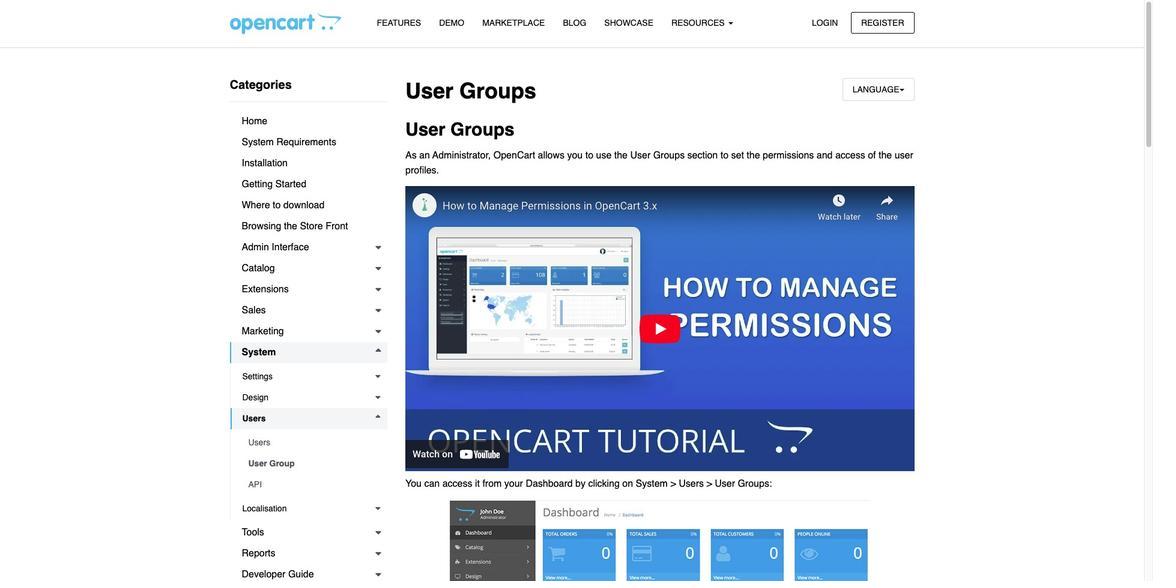 Task type: locate. For each thing, give the bounding box(es) containing it.
can
[[424, 479, 440, 489]]

allows
[[538, 150, 565, 161]]

system link
[[230, 342, 387, 363]]

access left of
[[835, 150, 865, 161]]

guide
[[288, 569, 314, 580]]

tools link
[[230, 523, 387, 544]]

2 user groups from the top
[[405, 119, 515, 140]]

blog
[[563, 18, 586, 28]]

sales link
[[230, 300, 387, 321]]

extensions link
[[230, 279, 387, 300]]

to right where
[[273, 200, 281, 211]]

1 horizontal spatial access
[[835, 150, 865, 161]]

profiles.
[[405, 165, 439, 176]]

settings
[[242, 372, 273, 381]]

login link
[[802, 12, 848, 34]]

showcase
[[604, 18, 653, 28]]

to left the set
[[721, 150, 729, 161]]

system requirements
[[242, 137, 336, 148]]

0 horizontal spatial >
[[670, 479, 676, 489]]

resources link
[[662, 13, 742, 34]]

where
[[242, 200, 270, 211]]

opencart - open source shopping cart solution image
[[230, 13, 341, 34]]

system down "marketing"
[[242, 347, 276, 358]]

system
[[242, 137, 274, 148], [242, 347, 276, 358], [636, 479, 668, 489]]

user group
[[248, 459, 295, 468]]

started
[[275, 179, 306, 190]]

2 vertical spatial groups
[[653, 150, 685, 161]]

an
[[419, 150, 430, 161]]

> right on on the bottom right of page
[[670, 479, 676, 489]]

to
[[585, 150, 593, 161], [721, 150, 729, 161], [273, 200, 281, 211]]

administrator,
[[432, 150, 491, 161]]

1 horizontal spatial >
[[707, 479, 712, 489]]

system requirements link
[[230, 132, 387, 153]]

0 vertical spatial users
[[242, 414, 266, 423]]

register
[[861, 18, 904, 27]]

browsing
[[242, 221, 281, 232]]

developer guide
[[242, 569, 314, 580]]

0 vertical spatial access
[[835, 150, 865, 161]]

1 vertical spatial access
[[442, 479, 472, 489]]

use
[[596, 150, 612, 161]]

categories
[[230, 78, 292, 92]]

1 user groups from the top
[[405, 79, 536, 103]]

groups inside as an administrator, opencart allows you to use the user groups section to set the permissions and access of the user profiles.
[[653, 150, 685, 161]]

getting started link
[[230, 174, 387, 195]]

extensions
[[242, 284, 289, 295]]

language button
[[842, 78, 914, 101]]

0 horizontal spatial to
[[273, 200, 281, 211]]

blog link
[[554, 13, 595, 34]]

you
[[405, 479, 422, 489]]

1 vertical spatial user groups
[[405, 119, 515, 140]]

1 vertical spatial users
[[248, 438, 270, 447]]

localisation
[[242, 504, 287, 514]]

users link up group
[[236, 432, 387, 453]]

marketing link
[[230, 321, 387, 342]]

admin interface link
[[230, 237, 387, 258]]

home
[[242, 116, 267, 127]]

the left the store
[[284, 221, 297, 232]]

getting
[[242, 179, 273, 190]]

groups
[[459, 79, 536, 103], [450, 119, 515, 140], [653, 150, 685, 161]]

0 vertical spatial user groups
[[405, 79, 536, 103]]

system for system requirements
[[242, 137, 274, 148]]

user
[[405, 79, 453, 103], [405, 119, 445, 140], [630, 150, 651, 161], [248, 459, 267, 468], [715, 479, 735, 489]]

section
[[687, 150, 718, 161]]

login
[[812, 18, 838, 27]]

admin
[[242, 242, 269, 253]]

design
[[242, 393, 269, 402]]

access left it
[[442, 479, 472, 489]]

system down the home
[[242, 137, 274, 148]]

opencart dashboard image
[[449, 500, 871, 581]]

user inside as an administrator, opencart allows you to use the user groups section to set the permissions and access of the user profiles.
[[630, 150, 651, 161]]

user groups
[[405, 79, 536, 103], [405, 119, 515, 140]]

to left use
[[585, 150, 593, 161]]

users link down the settings link
[[230, 408, 387, 429]]

users link
[[230, 408, 387, 429], [236, 432, 387, 453]]

of
[[868, 150, 876, 161]]

design link
[[230, 387, 387, 408]]

0 horizontal spatial access
[[442, 479, 472, 489]]

users
[[242, 414, 266, 423], [248, 438, 270, 447], [679, 479, 704, 489]]

access
[[835, 150, 865, 161], [442, 479, 472, 489]]

api
[[248, 480, 262, 489]]

as
[[405, 150, 417, 161]]

> left the groups:
[[707, 479, 712, 489]]

api link
[[236, 474, 387, 495]]

system right on on the bottom right of page
[[636, 479, 668, 489]]

0 vertical spatial system
[[242, 137, 274, 148]]

>
[[670, 479, 676, 489], [707, 479, 712, 489]]

users for the bottommost 'users' link
[[248, 438, 270, 447]]

user group link
[[236, 453, 387, 474]]

clicking
[[588, 479, 620, 489]]

users for topmost 'users' link
[[242, 414, 266, 423]]

on
[[622, 479, 633, 489]]

1 vertical spatial system
[[242, 347, 276, 358]]

system for system
[[242, 347, 276, 358]]

the right the set
[[747, 150, 760, 161]]

catalog
[[242, 263, 275, 274]]

group
[[269, 459, 295, 468]]

store
[[300, 221, 323, 232]]

catalog link
[[230, 258, 387, 279]]

as an administrator, opencart allows you to use the user groups section to set the permissions and access of the user profiles.
[[405, 150, 913, 176]]

groups:
[[738, 479, 772, 489]]

0 vertical spatial users link
[[230, 408, 387, 429]]

opencart
[[494, 150, 535, 161]]

installation link
[[230, 153, 387, 174]]



Task type: vqa. For each thing, say whether or not it's contained in the screenshot.
the bottommost "SCREENSHOT"
no



Task type: describe. For each thing, give the bounding box(es) containing it.
settings link
[[230, 366, 387, 387]]

download
[[283, 200, 325, 211]]

it
[[475, 479, 480, 489]]

register link
[[851, 12, 914, 34]]

and
[[817, 150, 833, 161]]

language
[[853, 85, 899, 94]]

demo
[[439, 18, 464, 28]]

2 vertical spatial system
[[636, 479, 668, 489]]

by
[[575, 479, 586, 489]]

you can access it from your dashboard by clicking on system > users > user groups:
[[405, 479, 772, 489]]

marketing
[[242, 326, 284, 337]]

resources
[[671, 18, 727, 28]]

0 vertical spatial groups
[[459, 79, 536, 103]]

set
[[731, 150, 744, 161]]

installation
[[242, 158, 288, 169]]

your
[[504, 479, 523, 489]]

2 > from the left
[[707, 479, 712, 489]]

2 horizontal spatial to
[[721, 150, 729, 161]]

tools
[[242, 527, 264, 538]]

dashboard
[[526, 479, 573, 489]]

developer guide link
[[230, 565, 387, 581]]

the right use
[[614, 150, 628, 161]]

from
[[482, 479, 502, 489]]

developer
[[242, 569, 286, 580]]

sales
[[242, 305, 266, 316]]

access inside as an administrator, opencart allows you to use the user groups section to set the permissions and access of the user profiles.
[[835, 150, 865, 161]]

permissions
[[763, 150, 814, 161]]

user
[[895, 150, 913, 161]]

front
[[326, 221, 348, 232]]

1 > from the left
[[670, 479, 676, 489]]

demo link
[[430, 13, 473, 34]]

browsing the store front link
[[230, 216, 387, 237]]

browsing the store front
[[242, 221, 348, 232]]

marketplace link
[[473, 13, 554, 34]]

1 vertical spatial groups
[[450, 119, 515, 140]]

you
[[567, 150, 583, 161]]

the right of
[[879, 150, 892, 161]]

to inside where to download link
[[273, 200, 281, 211]]

admin interface
[[242, 242, 309, 253]]

1 horizontal spatial to
[[585, 150, 593, 161]]

where to download
[[242, 200, 325, 211]]

features
[[377, 18, 421, 28]]

home link
[[230, 111, 387, 132]]

reports link
[[230, 544, 387, 565]]

interface
[[272, 242, 309, 253]]

requirements
[[276, 137, 336, 148]]

marketplace
[[482, 18, 545, 28]]

features link
[[368, 13, 430, 34]]

getting started
[[242, 179, 306, 190]]

2 vertical spatial users
[[679, 479, 704, 489]]

1 vertical spatial users link
[[236, 432, 387, 453]]

where to download link
[[230, 195, 387, 216]]

showcase link
[[595, 13, 662, 34]]

localisation link
[[230, 498, 387, 520]]

reports
[[242, 548, 275, 559]]



